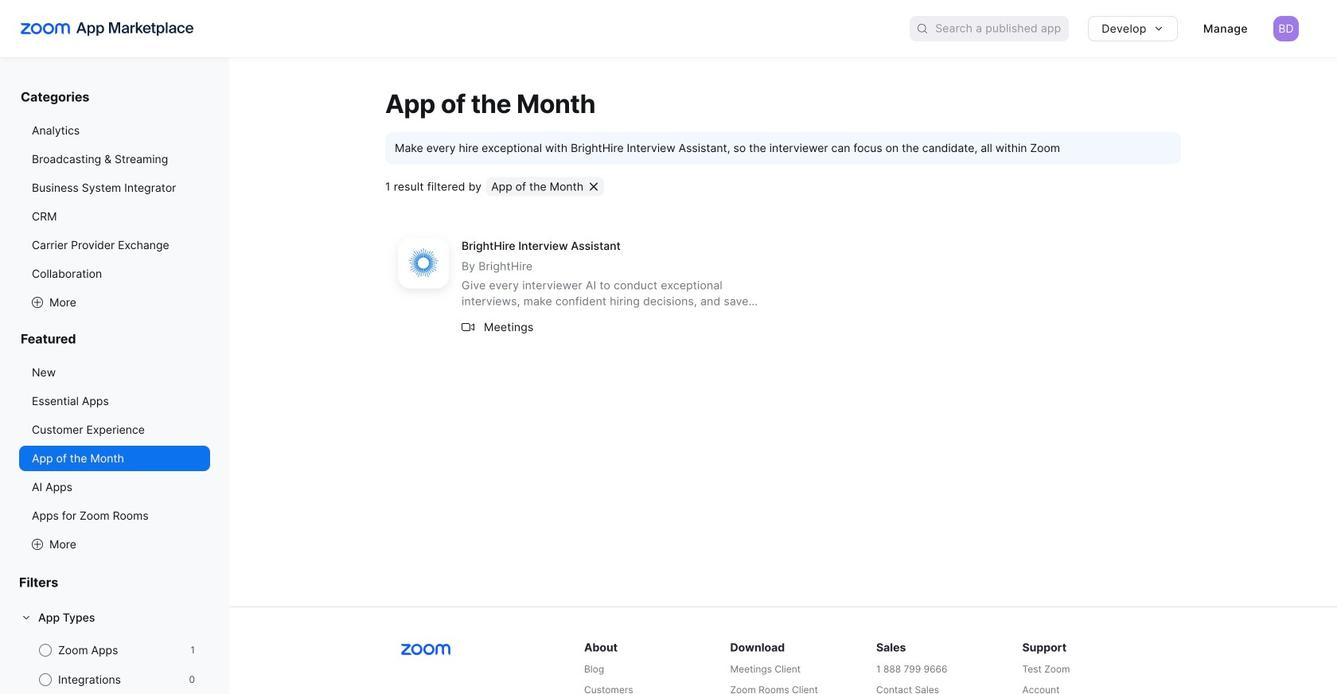 Task type: locate. For each thing, give the bounding box(es) containing it.
current user is barb dwyer element
[[1274, 16, 1299, 41]]

banner
[[0, 0, 1337, 57]]



Task type: describe. For each thing, give the bounding box(es) containing it.
search a published app element
[[910, 16, 1069, 41]]

Search text field
[[935, 17, 1069, 40]]



